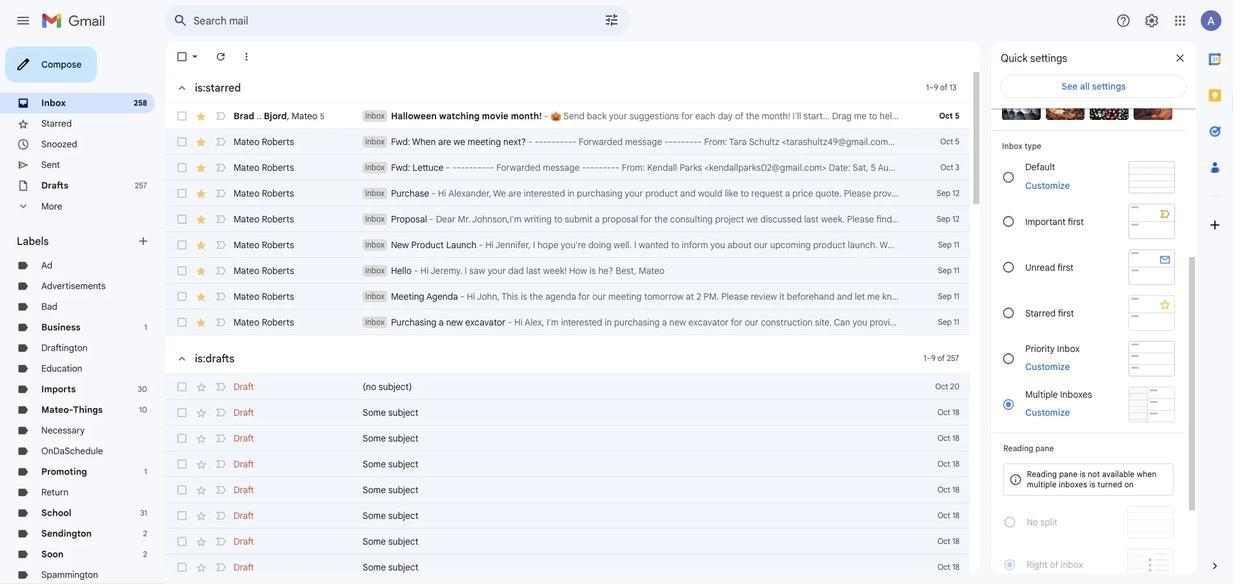 Task type: locate. For each thing, give the bounding box(es) containing it.
4 row from the top
[[165, 181, 1233, 206]]

3 some subject link from the top
[[363, 458, 899, 471]]

sep up 1 – 9 of 257
[[938, 318, 952, 327]]

tab list
[[1197, 41, 1233, 538]]

priority
[[1025, 343, 1055, 354]]

gmail image
[[41, 8, 112, 34]]

7 some subject from the top
[[363, 562, 418, 573]]

1 vertical spatial –
[[926, 354, 931, 364]]

customize button for priority inbox
[[1018, 360, 1078, 375]]

provide for you
[[870, 317, 900, 328]]

7 roberts from the top
[[262, 291, 294, 302]]

draft
[[234, 381, 254, 393], [234, 407, 254, 418], [234, 433, 254, 444], [234, 459, 254, 470], [234, 485, 254, 496], [234, 510, 254, 522], [234, 536, 254, 548], [234, 562, 254, 573]]

draftington link
[[41, 343, 88, 354]]

mateo roberts for proposal
[[234, 214, 294, 225]]

jones
[[1070, 162, 1095, 173]]

2 sep 11 from the top
[[938, 266, 960, 276]]

12 down 3
[[952, 189, 960, 198]]

<jonessharpay339@gmail.com>,
[[1097, 162, 1229, 173]]

main content
[[165, 41, 1233, 585]]

subject:
[[952, 162, 985, 173]]

1 customize from the top
[[1025, 180, 1070, 191]]

roberts for meeting agenda
[[262, 291, 294, 302]]

roberts
[[262, 136, 294, 147], [262, 162, 294, 173], [262, 188, 294, 199], [262, 214, 294, 225], [262, 239, 294, 251], [262, 265, 294, 277], [262, 291, 294, 302], [262, 317, 294, 328]]

0 vertical spatial fwd:
[[391, 136, 410, 147]]

a right 'develop'
[[1058, 239, 1063, 251]]

our
[[1022, 214, 1036, 225], [754, 239, 768, 251], [592, 291, 606, 302], [745, 317, 759, 328]]

place up inbox type on the top right of the page
[[986, 110, 1008, 122]]

0 vertical spatial we
[[493, 188, 506, 199]]

if
[[906, 291, 912, 302]]

7 draft from the top
[[234, 536, 254, 548]]

business link
[[41, 322, 80, 333]]

5 oct 18 from the top
[[938, 511, 960, 521]]

2 customize button from the top
[[1018, 360, 1078, 375]]

settings image
[[1144, 13, 1160, 28]]

sep left pricing
[[937, 189, 950, 198]]

i right that
[[1191, 239, 1193, 251]]

sep 12 for with
[[937, 189, 960, 198]]

starred down additions.
[[1025, 308, 1056, 319]]

sep 11 right been
[[938, 240, 960, 250]]

customize down sharpay
[[1025, 180, 1070, 191]]

education link
[[41, 363, 82, 375]]

m up reg
[[1231, 162, 1233, 173]]

sep up the working
[[937, 215, 950, 224]]

settings inside button
[[1092, 81, 1126, 92]]

2 place from the left
[[986, 110, 1008, 122]]

imports link
[[41, 384, 76, 395]]

inboxes
[[1059, 480, 1087, 490]]

inbox for inbox fwd: lettuce - ---------- forwarded message --------- from: kendall parks  <kendallparks02@gmail.com> date: sat, 5 aug 2023 at 19:01 subject: lettuce  to: sharpay jones <jonessharpay339@gmail.com>, m
[[365, 163, 385, 173]]

None search field
[[165, 5, 630, 36]]

1 a from the left
[[896, 110, 902, 122]]

1 oct 18 from the top
[[938, 408, 960, 418]]

timeline.
[[1141, 214, 1175, 225]]

are
[[438, 136, 451, 147], [508, 188, 522, 199], [938, 291, 951, 302]]

1 vertical spatial provide
[[870, 317, 900, 328]]

to left hell
[[869, 110, 877, 122]]

pane for reading pane is not available when multiple inboxes is turned on
[[1059, 470, 1078, 480]]

0 horizontal spatial in
[[567, 188, 575, 199]]

– down there
[[926, 354, 931, 364]]

– for is:drafts
[[926, 354, 931, 364]]

starred
[[41, 118, 72, 129], [1025, 308, 1056, 319]]

3 draft from the top
[[234, 433, 254, 444]]

15 row from the top
[[165, 503, 970, 529]]

product down week.
[[813, 239, 846, 251]]

1 vertical spatial customize
[[1025, 362, 1070, 373]]

pane inside the reading pane is not available when multiple inboxes is turned on
[[1059, 470, 1078, 480]]

and down earliest
[[1080, 214, 1095, 225]]

inbox inside inbox proposal - dear mr. johnson,i'm writing to submit a proposal for the consulting  project we discussed last week. please find the detailed proposal outlining  our approach and estimated timeline. let me know i
[[365, 215, 385, 224]]

sep for more
[[938, 318, 952, 327]]

2 18 from the top
[[952, 434, 960, 444]]

our down review
[[745, 317, 759, 328]]

3 some subject from the top
[[363, 459, 418, 470]]

2 excavator from the left
[[688, 317, 729, 328]]

1 horizontal spatial we
[[880, 239, 892, 251]]

2 mateo roberts from the top
[[234, 162, 294, 173]]

0 vertical spatial 9
[[934, 83, 938, 93]]

4 mateo roberts from the top
[[234, 214, 294, 225]]

1 vertical spatial meeting
[[608, 291, 642, 302]]

1 – 9 of 13
[[926, 83, 957, 93]]

1 vertical spatial at
[[1033, 188, 1042, 199]]

for right agenda
[[578, 291, 590, 302]]

2 12 from the top
[[952, 215, 960, 224]]

roberts for fwd: lettuce
[[262, 162, 294, 173]]

11 for information
[[954, 318, 960, 327]]

–
[[929, 83, 934, 93], [926, 354, 931, 364]]

2 horizontal spatial product
[[1137, 239, 1169, 251]]

new down the agenda
[[446, 317, 463, 328]]

2 vertical spatial of
[[938, 354, 945, 364]]

multiple
[[1025, 389, 1058, 400]]

draft for sixth some subject link from the bottom
[[234, 433, 254, 444]]

1 horizontal spatial at
[[919, 162, 927, 173]]

3 oct 18 from the top
[[938, 460, 960, 469]]

2 11 from the top
[[954, 266, 960, 276]]

inbox for inbox hello - hi jeremy. i saw your dad last week! how is he? best, mateo
[[365, 266, 385, 276]]

1 vertical spatial last
[[526, 265, 541, 277]]

fwd: for fwd: lettuce
[[391, 162, 410, 173]]

proposal up well.
[[602, 214, 638, 225]]

sep 12 up the working
[[937, 215, 960, 224]]

roberts for purchase
[[262, 188, 294, 199]]

0 vertical spatial are
[[438, 136, 451, 147]]

starred inside labels navigation
[[41, 118, 72, 129]]

inbox for inbox new product launch - hi jennifer, i hope you're doing well. i wanted to inform you about our  upcoming product launch. we have been working tirelessly to develop a new  and exciting product that i think you 
[[365, 240, 385, 250]]

4 sep 11 from the top
[[938, 318, 960, 327]]

quote.
[[816, 188, 842, 199]]

customize button down multiple
[[1018, 405, 1078, 421]]

1 11 from the top
[[954, 240, 960, 250]]

1 some subject link from the top
[[363, 407, 899, 419]]

draft for 1st some subject link
[[234, 407, 254, 418]]

18
[[952, 408, 960, 418], [952, 434, 960, 444], [952, 460, 960, 469], [952, 486, 960, 495], [952, 511, 960, 521], [952, 537, 960, 547], [952, 563, 960, 573]]

1 horizontal spatial lettuce
[[987, 162, 1018, 173]]

6 row from the top
[[165, 232, 1233, 258]]

meeting
[[391, 291, 424, 302]]

agenda
[[426, 291, 458, 302]]

1 sep 12 from the top
[[937, 189, 960, 198]]

we left "have"
[[880, 239, 892, 251]]

new down important first
[[1066, 239, 1082, 251]]

oct 18 for 12th row from the top
[[938, 434, 960, 444]]

inbox for inbox meeting agenda - hi john, this is the agenda for our meeting tomorrow at 2 pm. please review  it beforehand and let me know if there are any changes or additions.  looking forward to seeing you.best,emily
[[365, 292, 385, 302]]

2 some from the top
[[363, 433, 386, 444]]

2 vertical spatial customize
[[1025, 407, 1070, 419]]

1 vertical spatial customize button
[[1018, 360, 1078, 375]]

message
[[543, 162, 580, 173]]

1 vertical spatial know
[[882, 291, 904, 302]]

sep left any
[[938, 292, 952, 302]]

1 vertical spatial 9
[[931, 354, 936, 364]]

customize down priority inbox
[[1025, 362, 1070, 373]]

soon
[[41, 549, 64, 560]]

bad link
[[41, 301, 57, 313]]

us
[[906, 188, 916, 199]]

1 horizontal spatial in
[[605, 317, 612, 328]]

reading for reading pane
[[1003, 444, 1033, 454]]

0 horizontal spatial excavator
[[465, 317, 505, 328]]

fwd:
[[391, 136, 410, 147], [391, 162, 410, 173]]

your down sharpay
[[1044, 188, 1062, 199]]

customize button down priority inbox
[[1018, 360, 1078, 375]]

1 horizontal spatial a
[[953, 110, 959, 122]]

of up 'oct 20'
[[938, 354, 945, 364]]

1 month! from the left
[[511, 110, 542, 122]]

main menu image
[[15, 13, 31, 28]]

1 horizontal spatial are
[[508, 188, 522, 199]]

4 11 from the top
[[954, 318, 960, 327]]

customize button
[[1018, 178, 1078, 193], [1018, 360, 1078, 375], [1018, 405, 1078, 421]]

7 oct 18 from the top
[[938, 563, 960, 573]]

settings right quick on the top right
[[1030, 52, 1067, 65]]

1 horizontal spatial proposal
[[946, 214, 982, 225]]

is left he?
[[589, 265, 596, 277]]

5
[[955, 111, 960, 121], [320, 111, 324, 121], [871, 162, 876, 173]]

reading pane
[[1003, 444, 1054, 454]]

pane up multiple
[[1036, 444, 1054, 454]]

best
[[1200, 188, 1218, 199]]

10 row from the top
[[165, 374, 970, 400]]

0 vertical spatial please
[[844, 188, 871, 199]]

14 row from the top
[[165, 478, 970, 503]]

a down tomorrow
[[662, 317, 667, 328]]

1 quiet from the left
[[904, 110, 926, 122]]

interested
[[524, 188, 565, 199], [561, 317, 602, 328]]

0 vertical spatial information
[[984, 188, 1031, 199]]

oct 18 for 4th row from the bottom
[[938, 486, 960, 495]]

0 vertical spatial we
[[454, 136, 465, 147]]

m right thanks,
[[1227, 317, 1233, 328]]

6 draft from the top
[[234, 510, 254, 522]]

brad .. bjord , mateo 5
[[234, 110, 324, 121]]

1 vertical spatial please
[[847, 214, 874, 225]]

1 row from the top
[[165, 103, 1016, 129]]

2 oct 18 from the top
[[938, 434, 960, 444]]

to left 'develop'
[[1013, 239, 1021, 251]]

inbox for inbox proposal - dear mr. johnson,i'm writing to submit a proposal for the consulting  project we discussed last week. please find the detailed proposal outlining  our approach and estimated timeline. let me know i
[[365, 215, 385, 224]]

toolbar
[[863, 136, 966, 148]]

last left week.
[[804, 214, 819, 225]]

0 vertical spatial provide
[[873, 188, 904, 199]]

2 horizontal spatial new
[[1066, 239, 1082, 251]]

11 right been
[[954, 240, 960, 250]]

0 vertical spatial reading
[[1003, 444, 1033, 454]]

4 subject from the top
[[388, 485, 418, 496]]

turned
[[1098, 480, 1122, 490]]

sep for the
[[937, 189, 950, 198]]

Search mail text field
[[194, 14, 568, 27]]

purchasing up submit
[[577, 188, 623, 199]]

4 draft from the top
[[234, 459, 254, 470]]

0 vertical spatial 12
[[952, 189, 960, 198]]

17 row from the top
[[165, 555, 970, 581]]

he?
[[598, 265, 613, 277]]

0 horizontal spatial settings
[[1030, 52, 1067, 65]]

ondaschedule
[[41, 446, 103, 457]]

first down looking
[[1058, 308, 1074, 319]]

8 roberts from the top
[[262, 317, 294, 328]]

1 horizontal spatial product
[[813, 239, 846, 251]]

3 sep 11 from the top
[[938, 292, 960, 302]]

lettuce left to:
[[987, 162, 1018, 173]]

to right like
[[741, 188, 749, 199]]

7 mateo roberts from the top
[[234, 291, 294, 302]]

1 vertical spatial sep 12
[[937, 215, 960, 224]]

proposal
[[602, 214, 638, 225], [946, 214, 982, 225]]

mateo roberts for purchasing a new excavator
[[234, 317, 294, 328]]

more image
[[240, 50, 253, 63]]

mateo for hello
[[234, 265, 259, 277]]

approach
[[1038, 214, 1077, 225]]

excavator down pm. at right
[[688, 317, 729, 328]]

5 draft from the top
[[234, 485, 254, 496]]

inbox inside inbox purchasing a new excavator - hi alex, i'm interested in purchasing a new excavator for our construction  site. can you provide me with more information about the models available  and their prices? thanks, m
[[365, 318, 385, 327]]

agenda
[[545, 291, 576, 302]]

0 horizontal spatial 5
[[320, 111, 324, 121]]

reading
[[1003, 444, 1033, 454], [1027, 470, 1057, 480]]

0 vertical spatial of
[[940, 83, 948, 93]]

1 horizontal spatial month!
[[762, 110, 790, 122]]

2 vertical spatial are
[[938, 291, 951, 302]]

1 vertical spatial with
[[918, 317, 935, 328]]

6 oct 18 from the top
[[938, 537, 960, 547]]

1 horizontal spatial quiet
[[961, 110, 984, 122]]

draft for 1st some subject link from the bottom
[[234, 562, 254, 573]]

starred up snoozed link
[[41, 118, 72, 129]]

soon link
[[41, 549, 64, 560]]

9
[[934, 83, 938, 93], [931, 354, 936, 364]]

fwd: for fwd: when are we meeting next?
[[391, 136, 410, 147]]

1 vertical spatial in
[[605, 317, 612, 328]]

meeting
[[468, 136, 501, 147], [608, 291, 642, 302]]

(no subject)
[[363, 381, 412, 393]]

5 mateo roberts from the top
[[234, 239, 294, 251]]

inbox for inbox type
[[1002, 141, 1023, 151]]

2 vertical spatial first
[[1058, 308, 1074, 319]]

11 for working
[[954, 240, 960, 250]]

we
[[454, 136, 465, 147], [746, 214, 758, 225]]

9 up 'oct 20'
[[931, 354, 936, 364]]

launch
[[446, 239, 477, 251]]

1 customize button from the top
[[1018, 178, 1078, 193]]

starred for starred link
[[41, 118, 72, 129]]

0 vertical spatial starred
[[41, 118, 72, 129]]

oct
[[939, 111, 953, 121], [940, 163, 953, 173], [935, 382, 948, 392], [938, 408, 950, 418], [938, 434, 950, 444], [938, 460, 950, 469], [938, 486, 950, 495], [938, 511, 950, 521], [938, 537, 950, 547], [938, 563, 950, 573]]

0 vertical spatial about
[[728, 239, 752, 251]]

1 horizontal spatial last
[[804, 214, 819, 225]]

information up outlining
[[984, 188, 1031, 199]]

tirelessly
[[974, 239, 1010, 251]]

inbox inside inbox meeting agenda - hi john, this is the agenda for our meeting tomorrow at 2 pm. please review  it beforehand and let me know if there are any changes or additions.  looking forward to seeing you.best,emily
[[365, 292, 385, 302]]

3 customize button from the top
[[1018, 405, 1078, 421]]

None checkbox
[[176, 213, 188, 226], [176, 239, 188, 252], [176, 458, 188, 471], [176, 484, 188, 497], [176, 536, 188, 548], [176, 213, 188, 226], [176, 239, 188, 252], [176, 458, 188, 471], [176, 484, 188, 497], [176, 536, 188, 548]]

available up turned
[[1102, 470, 1135, 480]]

jennifer,
[[495, 239, 531, 251]]

0 horizontal spatial lettuce
[[413, 162, 444, 173]]

inbox inside inbox fwd: lettuce - ---------- forwarded message --------- from: kendall parks  <kendallparks02@gmail.com> date: sat, 5 aug 2023 at 19:01 subject: lettuce  to: sharpay jones <jonessharpay339@gmail.com>, m
[[365, 163, 385, 173]]

inboxes
[[1060, 389, 1092, 400]]

11 for if
[[954, 292, 960, 302]]

2 vertical spatial please
[[721, 291, 748, 302]]

– left 13 at the top of the page
[[929, 83, 934, 93]]

launch.
[[848, 239, 878, 251]]

the right find
[[895, 214, 908, 225]]

6 18 from the top
[[952, 537, 960, 547]]

5 inside brad .. bjord , mateo 5
[[320, 111, 324, 121]]

request
[[751, 188, 783, 199]]

reading inside the reading pane is not available when multiple inboxes is turned on
[[1027, 470, 1057, 480]]

is right this
[[521, 291, 527, 302]]

first down earliest
[[1068, 216, 1084, 227]]

labels navigation
[[0, 41, 165, 585]]

reading pane element
[[1003, 444, 1174, 454]]

2 sep 12 from the top
[[937, 215, 960, 224]]

proposal down pricing
[[946, 214, 982, 225]]

price
[[792, 188, 813, 199]]

2 proposal from the left
[[946, 214, 982, 225]]

0 vertical spatial with
[[918, 188, 935, 199]]

i right well.
[[634, 239, 636, 251]]

type
[[1025, 141, 1041, 151]]

3 mateo roberts from the top
[[234, 188, 294, 199]]

hell
[[880, 110, 894, 122]]

1 vertical spatial pane
[[1059, 470, 1078, 480]]

inbox inside inbox new product launch - hi jennifer, i hope you're doing well. i wanted to inform you about our  upcoming product launch. we have been working tirelessly to develop a new  and exciting product that i think you
[[365, 240, 385, 250]]

7 some subject link from the top
[[363, 561, 899, 574]]

sep 12 down oct 3
[[937, 189, 960, 198]]

1 some subject from the top
[[363, 407, 418, 418]]

a down the agenda
[[439, 317, 444, 328]]

would
[[698, 188, 722, 199]]

inbox inside labels navigation
[[41, 97, 66, 109]]

information down changes
[[961, 317, 1007, 328]]

0 horizontal spatial are
[[438, 136, 451, 147]]

inbox inside inbox hello - hi jeremy. i saw your dad last week! how is he? best, mateo
[[365, 266, 385, 276]]

please
[[844, 188, 871, 199], [847, 214, 874, 225], [721, 291, 748, 302]]

0 horizontal spatial place
[[929, 110, 951, 122]]

place down 1 – 9 of 13
[[929, 110, 951, 122]]

1 mateo roberts from the top
[[234, 136, 294, 147]]

0 vertical spatial sep 12
[[937, 189, 960, 198]]

row
[[165, 103, 1016, 129], [165, 129, 970, 155], [165, 155, 1233, 181], [165, 181, 1233, 206], [165, 206, 1233, 232], [165, 232, 1233, 258], [165, 258, 970, 284], [165, 284, 1230, 310], [165, 310, 1233, 336], [165, 374, 970, 400], [165, 400, 970, 426], [165, 426, 970, 452], [165, 452, 970, 478], [165, 478, 970, 503], [165, 503, 970, 529], [165, 529, 970, 555], [165, 555, 970, 581]]

of
[[940, 83, 948, 93], [735, 110, 744, 122], [938, 354, 945, 364]]

advertisements link
[[41, 281, 106, 292]]

0 vertical spatial pane
[[1036, 444, 1054, 454]]

6 mateo roberts from the top
[[234, 265, 294, 277]]

interested right i'm
[[561, 317, 602, 328]]

customize for multiple inboxes
[[1025, 407, 1070, 419]]

oct 18 for 3rd row from the bottom
[[938, 511, 960, 521]]

1 vertical spatial information
[[961, 317, 1007, 328]]

meeting down movie
[[468, 136, 501, 147]]

interested up writing
[[524, 188, 565, 199]]

1 vertical spatial starred
[[1025, 308, 1056, 319]]

inbox inside inbox halloween watching movie month!
[[365, 111, 385, 121]]

more
[[41, 201, 62, 212]]

know left if
[[882, 291, 904, 302]]

inbox for inbox purchase - hi alexander, we are interested in purchasing your product and would like  to request a price quote. please provide us with the pricing information at  your earliest convenience. thank you. best reg
[[365, 189, 385, 198]]

month! up "next?"
[[511, 110, 542, 122]]

with right us
[[918, 188, 935, 199]]

day
[[718, 110, 733, 122]]

purchasing down tomorrow
[[614, 317, 660, 328]]

product down timeline.
[[1137, 239, 1169, 251]]

5 some subject from the top
[[363, 510, 418, 522]]

return link
[[41, 487, 68, 498]]

0 horizontal spatial you
[[710, 239, 725, 251]]

1 with from the top
[[918, 188, 935, 199]]

0 horizontal spatial proposal
[[602, 214, 638, 225]]

20
[[950, 382, 960, 392]]

labels
[[17, 235, 49, 248]]

0 vertical spatial last
[[804, 214, 819, 225]]

mateo for new product launch
[[234, 239, 259, 251]]

prices?
[[1162, 317, 1192, 328]]

that
[[1172, 239, 1188, 251]]

0 vertical spatial 257
[[135, 181, 147, 191]]

0 vertical spatial first
[[1068, 216, 1084, 227]]

2 horizontal spatial at
[[1033, 188, 1042, 199]]

at left pm. at right
[[686, 291, 694, 302]]

we down watching
[[454, 136, 465, 147]]

each
[[695, 110, 716, 122]]

fwd: left when
[[391, 136, 410, 147]]

hi up dear
[[438, 188, 446, 199]]

🎃 image
[[551, 111, 561, 122]]

excavator down john,
[[465, 317, 505, 328]]

1 sep 11 from the top
[[938, 240, 960, 250]]

inbox halloween watching movie month!
[[365, 110, 542, 122]]

school link
[[41, 508, 71, 519]]

1 horizontal spatial about
[[1010, 317, 1034, 328]]

1 vertical spatial fwd:
[[391, 162, 410, 173]]

multiple
[[1027, 480, 1057, 490]]

1 roberts from the top
[[262, 136, 294, 147]]

think
[[1195, 239, 1215, 251]]

3 customize from the top
[[1025, 407, 1070, 419]]

1 draft from the top
[[234, 381, 254, 393]]

1 vertical spatial we
[[746, 214, 758, 225]]

3 11 from the top
[[954, 292, 960, 302]]

0 horizontal spatial month!
[[511, 110, 542, 122]]

1 horizontal spatial pane
[[1059, 470, 1078, 480]]

the right day
[[746, 110, 759, 122]]

provide left us
[[873, 188, 904, 199]]

unread
[[1025, 262, 1055, 273]]

roberts for purchasing a new excavator
[[262, 317, 294, 328]]

place
[[929, 110, 951, 122], [986, 110, 1008, 122]]

0 horizontal spatial know
[[882, 291, 904, 302]]

let
[[855, 291, 865, 302]]

compose
[[41, 59, 82, 70]]

know left i
[[1208, 214, 1229, 225]]

sep for been
[[938, 240, 952, 250]]

customize button down sharpay
[[1018, 178, 1078, 193]]

available inside the reading pane is not available when multiple inboxes is turned on
[[1102, 470, 1135, 480]]

are left any
[[938, 291, 951, 302]]

2 customize from the top
[[1025, 362, 1070, 373]]

2 horizontal spatial are
[[938, 291, 951, 302]]

meeting down the best,
[[608, 291, 642, 302]]

0 vertical spatial –
[[929, 83, 934, 93]]

2 with from the top
[[918, 317, 935, 328]]

11 down any
[[954, 318, 960, 327]]

are right when
[[438, 136, 451, 147]]

customize for priority inbox
[[1025, 362, 1070, 373]]

None checkbox
[[176, 50, 188, 63], [176, 110, 188, 123], [176, 136, 188, 148], [176, 161, 188, 174], [176, 187, 188, 200], [176, 265, 188, 277], [176, 290, 188, 303], [176, 316, 188, 329], [176, 381, 188, 394], [176, 407, 188, 419], [176, 432, 188, 445], [176, 510, 188, 523], [176, 561, 188, 574], [176, 50, 188, 63], [176, 110, 188, 123], [176, 136, 188, 148], [176, 161, 188, 174], [176, 187, 188, 200], [176, 265, 188, 277], [176, 290, 188, 303], [176, 316, 188, 329], [176, 381, 188, 394], [176, 407, 188, 419], [176, 432, 188, 445], [176, 510, 188, 523], [176, 561, 188, 574]]

12
[[952, 189, 960, 198], [952, 215, 960, 224]]

6 roberts from the top
[[262, 265, 294, 277]]

with for me
[[918, 317, 935, 328]]

in down he?
[[605, 317, 612, 328]]

please right pm. at right
[[721, 291, 748, 302]]

are down forwarded at top
[[508, 188, 522, 199]]

inbox inside inbox purchase - hi alexander, we are interested in purchasing your product and would like  to request a price quote. please provide us with the pricing information at  your earliest convenience. thank you. best reg
[[365, 189, 385, 198]]

0 horizontal spatial product
[[645, 188, 678, 199]]

1 vertical spatial purchasing
[[614, 317, 660, 328]]

1 vertical spatial are
[[508, 188, 522, 199]]

i
[[1232, 214, 1233, 225]]

reading pane is not available when multiple inboxes is turned on element
[[1003, 464, 1174, 496]]

this
[[502, 291, 518, 302]]

1 horizontal spatial 257
[[947, 354, 959, 364]]

brad
[[234, 110, 254, 121]]

1 horizontal spatial place
[[986, 110, 1008, 122]]

(no subject) link
[[363, 381, 899, 394]]

roberts for fwd: when are we meeting next?
[[262, 136, 294, 147]]

first for starred first
[[1058, 308, 1074, 319]]

2 month! from the left
[[762, 110, 790, 122]]

1 vertical spatial first
[[1057, 262, 1074, 273]]

mateo for fwd: lettuce
[[234, 162, 259, 173]]

1 fwd: from the top
[[391, 136, 410, 147]]

0 vertical spatial in
[[567, 188, 575, 199]]

oct 18
[[938, 408, 960, 418], [938, 434, 960, 444], [938, 460, 960, 469], [938, 486, 960, 495], [938, 511, 960, 521], [938, 537, 960, 547], [938, 563, 960, 573]]

inbox purchase - hi alexander, we are interested in purchasing your product and would like  to request a price quote. please provide us with the pricing information at  your earliest convenience. thank you. best reg
[[365, 188, 1233, 199]]

search mail image
[[169, 9, 192, 32]]

suggestions
[[630, 110, 679, 122]]

sep 11 right there
[[938, 292, 960, 302]]

product down the kendall
[[645, 188, 678, 199]]

0 horizontal spatial a
[[896, 110, 902, 122]]

sat,
[[853, 162, 868, 173]]

necessary
[[41, 425, 85, 437]]

oct 18 for 11th row from the top
[[938, 408, 960, 418]]

1 horizontal spatial starred
[[1025, 308, 1056, 319]]

2 a from the left
[[953, 110, 959, 122]]

about down or
[[1010, 317, 1034, 328]]

2 fwd: from the top
[[391, 162, 410, 173]]

1 18 from the top
[[952, 408, 960, 418]]

0 horizontal spatial pane
[[1036, 444, 1054, 454]]

0 vertical spatial customize button
[[1018, 178, 1078, 193]]

ondaschedule link
[[41, 446, 103, 457]]

inbox inside inbox fwd: when are we meeting next? -
[[365, 137, 385, 147]]

– for is:starred
[[929, 83, 934, 93]]

please down sat,
[[844, 188, 871, 199]]



Task type: describe. For each thing, give the bounding box(es) containing it.
sep 11 for working
[[938, 240, 960, 250]]

sendington
[[41, 528, 92, 540]]

2023
[[896, 162, 917, 173]]

the left agenda
[[529, 291, 543, 302]]

dad
[[508, 265, 524, 277]]

mateo for meeting agenda
[[234, 291, 259, 302]]

education
[[41, 363, 82, 375]]

5 some from the top
[[363, 510, 386, 522]]

12 for proposal
[[952, 215, 960, 224]]

mateo-things
[[41, 405, 103, 416]]

2 lettuce from the left
[[987, 162, 1018, 173]]

inbox for inbox fwd: when are we meeting next? -
[[365, 137, 385, 147]]

5 18 from the top
[[952, 511, 960, 521]]

0 vertical spatial available
[[1084, 317, 1120, 328]]

5 some subject link from the top
[[363, 510, 899, 523]]

inbox for inbox halloween watching movie month!
[[365, 111, 385, 121]]

oct 18 for fifth row from the bottom of the page
[[938, 460, 960, 469]]

imports
[[41, 384, 76, 395]]

school
[[41, 508, 71, 519]]

mateo roberts for purchase
[[234, 188, 294, 199]]

9 row from the top
[[165, 310, 1233, 336]]

when
[[412, 136, 436, 147]]

spammington
[[41, 570, 98, 581]]

2 horizontal spatial you
[[1218, 239, 1233, 251]]

2 row from the top
[[165, 129, 970, 155]]

watching
[[439, 110, 480, 122]]

more button
[[0, 196, 155, 217]]

movie
[[482, 110, 509, 122]]

1 subject from the top
[[388, 407, 418, 418]]

0 horizontal spatial new
[[446, 317, 463, 328]]

customize button for multiple inboxes
[[1018, 405, 1078, 421]]

inbox purchasing a new excavator - hi alex, i'm interested in purchasing a new excavator for our construction  site. can you provide me with more information about the models available  and their prices? thanks, m
[[365, 317, 1233, 328]]

advanced search options image
[[599, 7, 625, 33]]

our right outlining
[[1022, 214, 1036, 225]]

hi left john,
[[467, 291, 475, 302]]

4 some subject link from the top
[[363, 484, 899, 497]]

5 subject from the top
[[388, 510, 418, 522]]

7 row from the top
[[165, 258, 970, 284]]

inbox for inbox purchasing a new excavator - hi alex, i'm interested in purchasing a new excavator for our construction  site. can you provide me with more information about the models available  and their prices? thanks, m
[[365, 318, 385, 327]]

is left not
[[1080, 470, 1086, 480]]

8 row from the top
[[165, 284, 1230, 310]]

like
[[725, 188, 738, 199]]

the up 'wanted'
[[654, 214, 668, 225]]

4 some from the top
[[363, 485, 386, 496]]

0 horizontal spatial meeting
[[468, 136, 501, 147]]

,
[[287, 110, 289, 121]]

sendington link
[[41, 528, 92, 540]]

refresh image
[[214, 50, 227, 63]]

6 subject from the top
[[388, 536, 418, 548]]

snoozed link
[[41, 139, 77, 150]]

sep 11 for information
[[938, 318, 960, 327]]

0 horizontal spatial we
[[493, 188, 506, 199]]

is down not
[[1090, 480, 1095, 490]]

starred for starred first
[[1025, 308, 1056, 319]]

1 horizontal spatial we
[[746, 214, 758, 225]]

sep 12 for proposal
[[937, 215, 960, 224]]

i left hope
[[533, 239, 535, 251]]

you.best,emily
[[1170, 291, 1230, 302]]

our left upcoming
[[754, 239, 768, 251]]

mateo for fwd: when are we meeting next?
[[234, 136, 259, 147]]

roberts for new product launch
[[262, 239, 294, 251]]

return
[[41, 487, 68, 498]]

labels heading
[[17, 235, 137, 248]]

quick
[[1001, 52, 1028, 65]]

hi left the jennifer,
[[485, 239, 494, 251]]

4 18 from the top
[[952, 486, 960, 495]]

9 for is:starred
[[934, 83, 938, 93]]

drafts
[[41, 180, 68, 191]]

13 row from the top
[[165, 452, 970, 478]]

3 18 from the top
[[952, 460, 960, 469]]

1 vertical spatial 257
[[947, 354, 959, 364]]

quick settings
[[1001, 52, 1067, 65]]

1 horizontal spatial meeting
[[608, 291, 642, 302]]

can
[[834, 317, 850, 328]]

oct 18 for 16th row
[[938, 537, 960, 547]]

when
[[1137, 470, 1157, 480]]

start...
[[804, 110, 830, 122]]

mateo roberts for fwd: lettuce
[[234, 162, 294, 173]]

support image
[[1116, 13, 1131, 28]]

alex,
[[525, 317, 544, 328]]

0 vertical spatial m
[[1231, 162, 1233, 173]]

3 some from the top
[[363, 459, 386, 470]]

0 vertical spatial at
[[919, 162, 927, 173]]

inbox type element
[[1002, 141, 1175, 151]]

1 horizontal spatial you
[[853, 317, 867, 328]]

16 row from the top
[[165, 529, 970, 555]]

1 some from the top
[[363, 407, 386, 418]]

send
[[563, 110, 585, 122]]

with for us
[[918, 188, 935, 199]]

the left models at the bottom
[[1036, 317, 1050, 328]]

reading for reading pane is not available when multiple inboxes is turned on
[[1027, 470, 1057, 480]]

11 row from the top
[[165, 400, 970, 426]]

important first
[[1025, 216, 1084, 227]]

0 horizontal spatial last
[[526, 265, 541, 277]]

1 up 31
[[144, 468, 147, 477]]

9 for is:drafts
[[931, 354, 936, 364]]

looking
[[1061, 291, 1094, 302]]

the left pricing
[[938, 188, 951, 199]]

1 place from the left
[[929, 110, 951, 122]]

ad link
[[41, 260, 52, 271]]

priority inbox
[[1025, 343, 1080, 354]]

sep for know
[[938, 292, 952, 302]]

is:starred
[[195, 81, 241, 94]]

0 horizontal spatial at
[[686, 291, 694, 302]]

7 subject from the top
[[388, 562, 418, 573]]

5 row from the top
[[165, 206, 1233, 232]]

2 some subject from the top
[[363, 433, 418, 444]]

7 18 from the top
[[952, 563, 960, 573]]

of for is:drafts
[[938, 354, 945, 364]]

1 proposal from the left
[[602, 214, 638, 225]]

all
[[1080, 81, 1090, 92]]

draft for 6th some subject link
[[234, 536, 254, 548]]

row containing brad
[[165, 103, 1016, 129]]

and left their
[[1122, 317, 1138, 328]]

a right submit
[[595, 214, 600, 225]]

3
[[955, 163, 960, 173]]

i'll
[[793, 110, 801, 122]]

0 vertical spatial settings
[[1030, 52, 1067, 65]]

0 vertical spatial purchasing
[[577, 188, 623, 199]]

subject)
[[379, 381, 412, 393]]

and left would
[[680, 188, 696, 199]]

next?
[[503, 136, 526, 147]]

your down from:
[[625, 188, 643, 199]]

1 vertical spatial interested
[[561, 317, 602, 328]]

inbox new product launch - hi jennifer, i hope you're doing well. i wanted to inform you about our  upcoming product launch. we have been working tirelessly to develop a new  and exciting product that i think you 
[[365, 239, 1233, 251]]

inbox meeting agenda - hi john, this is the agenda for our meeting tomorrow at 2 pm. please review  it beforehand and let me know if there are any changes or additions.  looking forward to seeing you.best,emily
[[365, 291, 1230, 302]]

find
[[876, 214, 892, 225]]

thanks,
[[1193, 317, 1225, 328]]

saw
[[469, 265, 485, 277]]

a left the price
[[785, 188, 790, 199]]

1 up 30
[[144, 323, 147, 333]]

bjord
[[264, 110, 287, 121]]

draft for (no subject) link
[[234, 381, 254, 393]]

for up 'wanted'
[[640, 214, 652, 225]]

advertisements
[[41, 281, 106, 292]]

week.
[[821, 214, 845, 225]]

halloween
[[391, 110, 437, 122]]

our down he?
[[592, 291, 606, 302]]

your left dad
[[488, 265, 506, 277]]

first for important first
[[1068, 216, 1084, 227]]

1 – 9 of 257
[[924, 354, 959, 364]]

257 inside labels navigation
[[135, 181, 147, 191]]

oct 3
[[940, 163, 960, 173]]

inbox for inbox
[[41, 97, 66, 109]]

1 excavator from the left
[[465, 317, 505, 328]]

for left construction
[[731, 317, 742, 328]]

0 horizontal spatial we
[[454, 136, 465, 147]]

models
[[1052, 317, 1082, 328]]

13
[[950, 83, 957, 93]]

19:01
[[929, 162, 950, 173]]

date:
[[829, 162, 851, 173]]

and left exciting
[[1085, 239, 1100, 251]]

let
[[1178, 214, 1191, 225]]

31
[[140, 509, 147, 518]]

2 horizontal spatial 5
[[955, 111, 960, 121]]

12 row from the top
[[165, 426, 970, 452]]

6 some subject from the top
[[363, 536, 418, 548]]

to left "seeing"
[[1130, 291, 1138, 302]]

1 vertical spatial of
[[735, 110, 744, 122]]

1 vertical spatial about
[[1010, 317, 1034, 328]]

main content containing is:starred
[[165, 41, 1233, 585]]

drag
[[832, 110, 852, 122]]

provide for please
[[873, 188, 904, 199]]

hi left alex,
[[514, 317, 523, 328]]

changes
[[970, 291, 1005, 302]]

3 subject from the top
[[388, 459, 418, 470]]

working
[[940, 239, 972, 251]]

mateo roberts for fwd: when are we meeting next?
[[234, 136, 294, 147]]

unread first
[[1025, 262, 1074, 273]]

of for is:starred
[[940, 83, 948, 93]]

it
[[779, 291, 785, 302]]

sep 11 for if
[[938, 292, 960, 302]]

to left inform
[[671, 239, 679, 251]]

consulting
[[670, 214, 713, 225]]

sep down the working
[[938, 266, 952, 276]]

4 some subject from the top
[[363, 485, 418, 496]]

beforehand
[[787, 291, 835, 302]]

draftington
[[41, 343, 88, 354]]

convenience.
[[1097, 188, 1151, 199]]

mateo roberts for hello
[[234, 265, 294, 277]]

quick settings element
[[1001, 52, 1067, 75]]

2 quiet from the left
[[961, 110, 984, 122]]

and left let
[[837, 291, 852, 302]]

roberts for hello
[[262, 265, 294, 277]]

1 horizontal spatial new
[[669, 317, 686, 328]]

see all settings button
[[1001, 75, 1187, 98]]

..
[[257, 110, 261, 121]]

mateo for purchasing a new excavator
[[234, 317, 259, 328]]

spammington link
[[41, 570, 98, 581]]

mateo for proposal
[[234, 214, 259, 225]]

important
[[1025, 216, 1066, 227]]

12 for with
[[952, 189, 960, 198]]

2 some subject link from the top
[[363, 432, 899, 445]]

to left submit
[[554, 214, 562, 225]]

draft for 3rd some subject link from the bottom
[[234, 510, 254, 522]]

for left each
[[681, 110, 693, 122]]

6 some from the top
[[363, 536, 386, 548]]

inbox type
[[1002, 141, 1041, 151]]

is:drafts button
[[169, 346, 240, 372]]

1 left 13 at the top of the page
[[926, 83, 929, 93]]

0 vertical spatial know
[[1208, 214, 1229, 225]]

mateo-things link
[[41, 405, 103, 416]]

1 vertical spatial m
[[1227, 317, 1233, 328]]

1 horizontal spatial 5
[[871, 162, 876, 173]]

mateo for purchase
[[234, 188, 259, 199]]

mateo roberts for new product launch
[[234, 239, 294, 251]]

customize for default
[[1025, 180, 1070, 191]]

purchasing
[[391, 317, 437, 328]]

draft for fifth some subject link from the bottom of the page
[[234, 459, 254, 470]]

from:
[[622, 162, 645, 173]]

forwarded
[[496, 162, 540, 173]]

2 subject from the top
[[388, 433, 418, 444]]

roberts for proposal
[[262, 214, 294, 225]]

mateo roberts for meeting agenda
[[234, 291, 294, 302]]

0 vertical spatial interested
[[524, 188, 565, 199]]

first for unread first
[[1057, 262, 1074, 273]]

i left "saw"
[[465, 265, 467, 277]]

your right back at left
[[609, 110, 627, 122]]

tomorrow
[[644, 291, 684, 302]]

1 down there
[[924, 354, 926, 364]]

1 lettuce from the left
[[413, 162, 444, 173]]

7 some from the top
[[363, 562, 386, 573]]

customize button for default
[[1018, 178, 1078, 193]]

hi left the jeremy.
[[420, 265, 429, 277]]

inbox proposal - dear mr. johnson,i'm writing to submit a proposal for the consulting  project we discussed last week. please find the detailed proposal outlining  our approach and estimated timeline. let me know i
[[365, 214, 1233, 225]]

3 row from the top
[[165, 155, 1233, 181]]

inbox fwd: lettuce - ---------- forwarded message --------- from: kendall parks  <kendallparks02@gmail.com> date: sat, 5 aug 2023 at 19:01 subject: lettuce  to: sharpay jones <jonessharpay339@gmail.com>, m
[[365, 162, 1233, 173]]

sep for outlining
[[937, 215, 950, 224]]

6 some subject link from the top
[[363, 536, 899, 548]]

pane for reading pane
[[1036, 444, 1054, 454]]

draft for fourth some subject link from the bottom of the page
[[234, 485, 254, 496]]



Task type: vqa. For each thing, say whether or not it's contained in the screenshot.
Elixir
no



